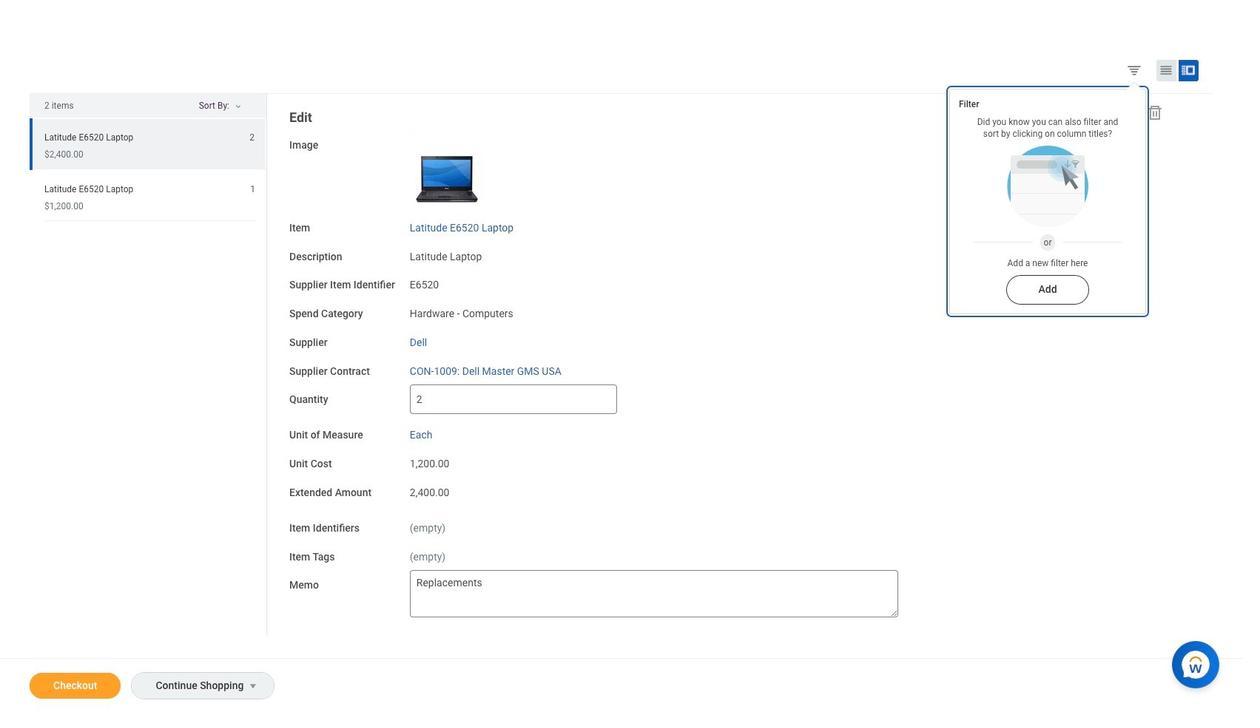 Task type: vqa. For each thing, say whether or not it's contained in the screenshot.
Toggle to List Detail view radio
yes



Task type: locate. For each thing, give the bounding box(es) containing it.
arrow down image
[[247, 100, 265, 109]]

chevron down image
[[229, 104, 247, 114]]

select to filter grid data image
[[1127, 62, 1143, 78]]

toggle to grid view image
[[1159, 63, 1174, 78]]

dialog
[[950, 74, 1147, 315]]

option group
[[1124, 59, 1210, 84]]

item list list box
[[30, 118, 266, 221]]

Toggle to Grid view radio
[[1157, 60, 1177, 81]]

toggle to list detail view image
[[1181, 63, 1196, 78]]

None text field
[[410, 571, 899, 618]]

navigation pane region
[[267, 94, 1183, 647]]

region
[[30, 94, 267, 636]]

None text field
[[410, 385, 617, 415]]

Toggle to List Detail view radio
[[1179, 60, 1199, 81]]

none text field inside navigation pane region
[[410, 571, 899, 618]]

e6520.jpg image
[[410, 130, 484, 204]]



Task type: describe. For each thing, give the bounding box(es) containing it.
hardware - computers element
[[410, 305, 514, 320]]

caret down image
[[245, 681, 262, 693]]

delete image
[[1147, 104, 1164, 121]]

none text field inside navigation pane region
[[410, 385, 617, 415]]



